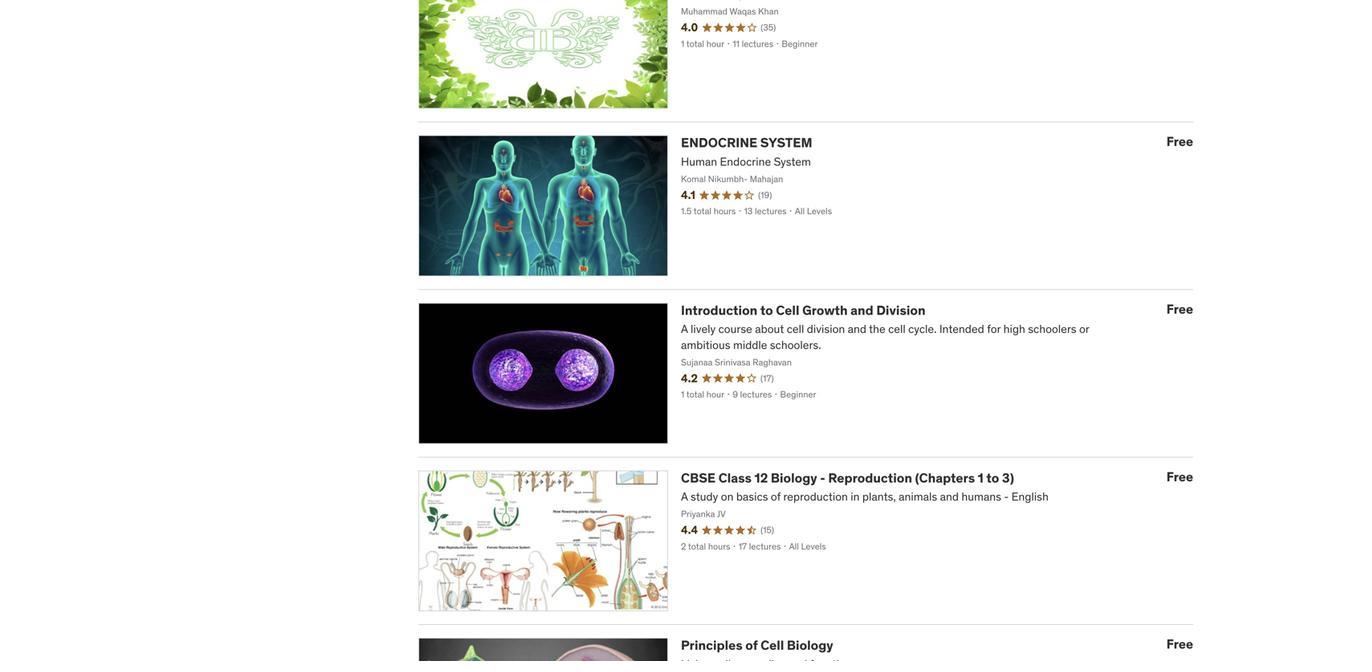 Task type: describe. For each thing, give the bounding box(es) containing it.
cbse class 12 biology - reproduction (chapters 1 to 3)
[[681, 470, 1014, 487]]

reproduction
[[828, 470, 912, 487]]

endocrine system
[[681, 135, 813, 151]]

endocrine system link
[[681, 135, 813, 151]]

0 vertical spatial to
[[761, 302, 773, 319]]

cell for biology
[[761, 638, 784, 654]]

introduction to cell growth and division
[[681, 302, 926, 319]]

1 horizontal spatial to
[[987, 470, 1000, 487]]

12
[[755, 470, 768, 487]]

1
[[978, 470, 984, 487]]

and
[[851, 302, 874, 319]]

free for endocrine system
[[1167, 133, 1194, 150]]

of
[[746, 638, 758, 654]]

free for cbse class 12 biology - reproduction (chapters 1 to 3)
[[1167, 469, 1194, 485]]

growth
[[803, 302, 848, 319]]

principles of cell biology
[[681, 638, 834, 654]]

principles
[[681, 638, 743, 654]]

cbse
[[681, 470, 716, 487]]



Task type: vqa. For each thing, say whether or not it's contained in the screenshot.
Active Directory on Windows Server's 'Windows'
no



Task type: locate. For each thing, give the bounding box(es) containing it.
free
[[1167, 133, 1194, 150], [1167, 301, 1194, 318], [1167, 469, 1194, 485], [1167, 637, 1194, 653]]

0 vertical spatial biology
[[771, 470, 817, 487]]

0 horizontal spatial to
[[761, 302, 773, 319]]

3 free from the top
[[1167, 469, 1194, 485]]

1 vertical spatial cell
[[761, 638, 784, 654]]

biology for 12
[[771, 470, 817, 487]]

principles of cell biology link
[[681, 638, 834, 654]]

to right introduction
[[761, 302, 773, 319]]

1 vertical spatial to
[[987, 470, 1000, 487]]

division
[[877, 302, 926, 319]]

system
[[761, 135, 813, 151]]

biology for cell
[[787, 638, 834, 654]]

cell
[[776, 302, 800, 319], [761, 638, 784, 654]]

0 vertical spatial cell
[[776, 302, 800, 319]]

-
[[820, 470, 826, 487]]

to right 1
[[987, 470, 1000, 487]]

cell left growth on the right top
[[776, 302, 800, 319]]

biology
[[771, 470, 817, 487], [787, 638, 834, 654]]

cbse class 12 biology - reproduction (chapters 1 to 3) link
[[681, 470, 1014, 487]]

biology right of
[[787, 638, 834, 654]]

free for introduction to cell growth and division
[[1167, 301, 1194, 318]]

biology left "-" on the right of page
[[771, 470, 817, 487]]

cell right of
[[761, 638, 784, 654]]

3)
[[1002, 470, 1014, 487]]

2 free from the top
[[1167, 301, 1194, 318]]

class
[[719, 470, 752, 487]]

to
[[761, 302, 773, 319], [987, 470, 1000, 487]]

introduction to cell growth and division link
[[681, 302, 926, 319]]

introduction
[[681, 302, 758, 319]]

endocrine
[[681, 135, 758, 151]]

free for principles of cell biology
[[1167, 637, 1194, 653]]

(chapters
[[915, 470, 975, 487]]

1 vertical spatial biology
[[787, 638, 834, 654]]

4 free from the top
[[1167, 637, 1194, 653]]

cell for growth
[[776, 302, 800, 319]]

1 free from the top
[[1167, 133, 1194, 150]]



